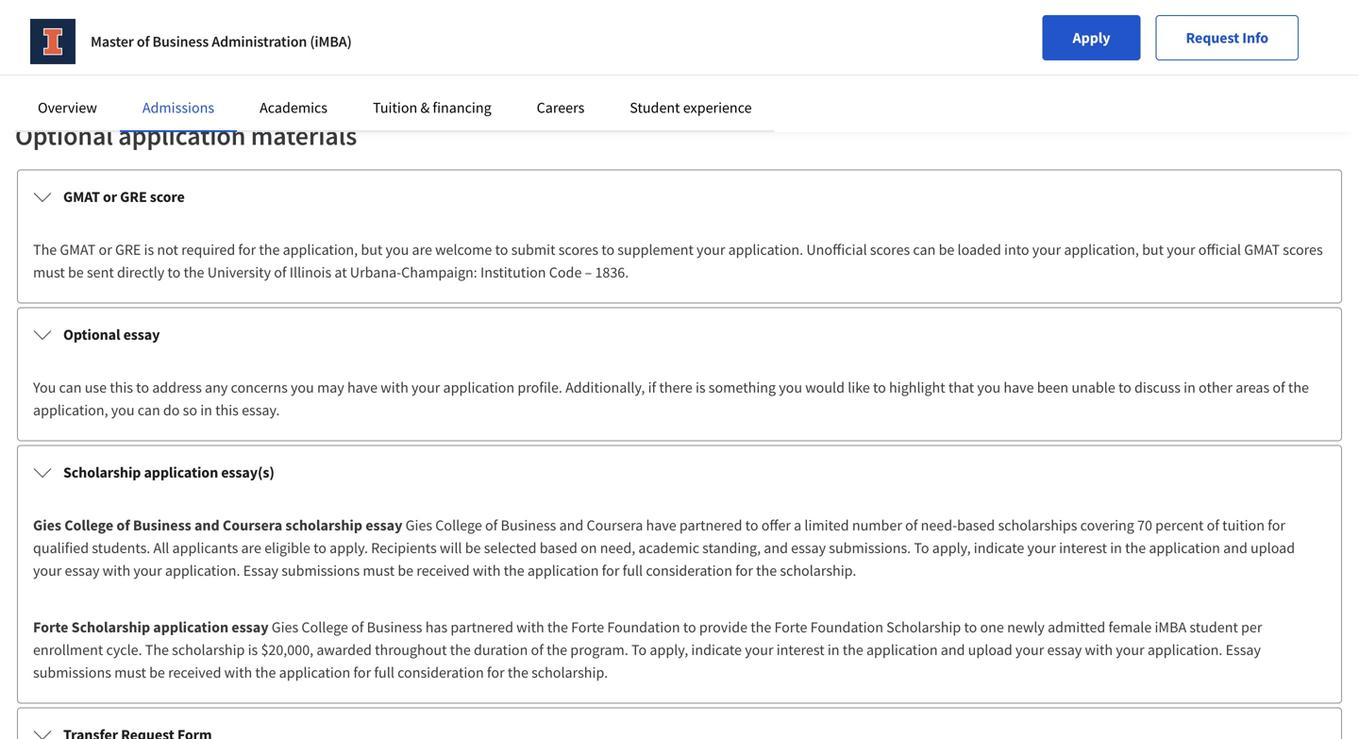Task type: locate. For each thing, give the bounding box(es) containing it.
–
[[585, 263, 592, 282]]

do inside you can use this to address any concerns you may have with your application profile. additionally, if there is something you would like to highlight that you have been unable to discuss in other areas of the application, you can do so in this essay.
[[163, 401, 180, 420]]

0 vertical spatial interest
[[1060, 539, 1108, 558]]

like
[[848, 378, 870, 397]]

apply,
[[933, 539, 971, 558], [650, 641, 689, 660]]

0 horizontal spatial scholarship
[[172, 641, 245, 660]]

careers
[[537, 98, 585, 117]]

1 foundation from the left
[[607, 618, 680, 637]]

1 horizontal spatial directly
[[1124, 0, 1172, 10]]

have inside , you will need to upload toefl, ielts, or duolingo scores directly to your application. if you do not have scores and do not meet an exemption, you may also upload an essay requesting an exemption. please note that if your test scores fall within the limited status range, you may be admitted to the performance-based admissions track (pat) program to satisfy the english proficiency requirement.
[[103, 14, 134, 33]]

careers link
[[537, 98, 585, 117]]

be
[[1226, 14, 1242, 33], [939, 240, 955, 259], [68, 263, 84, 282], [465, 539, 481, 558], [398, 561, 414, 580], [149, 663, 165, 682]]

1 vertical spatial to
[[632, 641, 647, 660]]

admissions up optional application materials
[[142, 98, 214, 117]]

have inside gies college of business and coursera have partnered to offer a limited number of need-based scholarships covering 70 percent of tuition for qualified students. all applicants are eligible to apply. recipients will be selected based on need, academic standing, and essay submissions. to apply, indicate your interest in the application and upload your essay with your application. essay submissions must be received with the application for full consideration for the scholarship.
[[646, 516, 677, 535]]

0 vertical spatial consideration
[[646, 561, 733, 580]]

may inside you can use this to address any concerns you may have with your application profile. additionally, if there is something you would like to highlight that you have been unable to discuss in other areas of the application, you can do so in this essay.
[[317, 378, 344, 397]]

institution
[[481, 263, 546, 282]]

0 horizontal spatial can
[[59, 378, 82, 397]]

are inside the gmat or gre is not required for the application, but you are welcome to submit scores to supplement your application. unofficial scores can be loaded into your application, but your official gmat scores must be sent directly to the university of illinois at urbana-champaign: institution code – 1836.
[[412, 240, 432, 259]]

student
[[1190, 618, 1239, 637]]

1 horizontal spatial based
[[540, 539, 578, 558]]

1 vertical spatial consideration
[[398, 663, 484, 682]]

0 vertical spatial partnered
[[680, 516, 743, 535]]

for
[[238, 240, 256, 259], [1268, 516, 1286, 535], [602, 561, 620, 580], [736, 561, 753, 580], [354, 663, 371, 682], [487, 663, 505, 682]]

gies up recipients
[[406, 516, 433, 535]]

application, inside you can use this to address any concerns you may have with your application profile. additionally, if there is something you would like to highlight that you have been unable to discuss in other areas of the application, you can do so in this essay.
[[33, 401, 108, 420]]

scholarship inside gies college of business has partnered with the forte foundation to provide the forte foundation scholarship to one newly admitted female imba student per enrollment cycle. the scholarship is $20,000, awarded throughout the duration of the program. to apply, indicate your interest in the application and upload your essay with your application. essay submissions must be received with the application for full consideration for the scholarship.
[[887, 618, 961, 637]]

apply, inside gies college of business and coursera have partnered to offer a limited number of need-based scholarships covering 70 percent of tuition for qualified students. all applicants are eligible to apply. recipients will be selected based on need, academic standing, and essay submissions. to apply, indicate your interest in the application and upload your essay with your application. essay submissions must be received with the application for full consideration for the scholarship.
[[933, 539, 971, 558]]

newly
[[1008, 618, 1045, 637]]

1 horizontal spatial limited
[[1039, 14, 1083, 33]]

duolingo
[[1021, 0, 1078, 10]]

2 vertical spatial is
[[248, 641, 258, 660]]

2 vertical spatial must
[[114, 663, 146, 682]]

0 horizontal spatial full
[[374, 663, 395, 682]]

(imba)
[[310, 32, 352, 51]]

requesting
[[569, 14, 637, 33]]

of up "awarded"
[[351, 618, 364, 637]]

profile.
[[518, 378, 563, 397]]

program
[[332, 36, 386, 55]]

of inside you can use this to address any concerns you may have with your application profile. additionally, if there is something you would like to highlight that you have been unable to discuss in other areas of the application, you can do so in this essay.
[[1273, 378, 1286, 397]]

consideration inside gies college of business has partnered with the forte foundation to provide the forte foundation scholarship to one newly admitted female imba student per enrollment cycle. the scholarship is $20,000, awarded throughout the duration of the program. to apply, indicate your interest in the application and upload your essay with your application. essay submissions must be received with the application for full consideration for the scholarship.
[[398, 663, 484, 682]]

you up urbana- in the left of the page
[[386, 240, 409, 259]]

be left loaded
[[939, 240, 955, 259]]

gre down the gmat or gre score
[[115, 240, 141, 259]]

0 vertical spatial must
[[33, 263, 65, 282]]

scholarship up the students.
[[63, 463, 141, 482]]

0 vertical spatial scholarship.
[[780, 561, 857, 580]]

application. down imba
[[1148, 641, 1223, 660]]

0 horizontal spatial essay
[[243, 561, 279, 580]]

gies college of business and coursera scholarship essay
[[33, 516, 403, 535]]

optional inside dropdown button
[[63, 325, 120, 344]]

application. inside gies college of business and coursera have partnered to offer a limited number of need-based scholarships covering 70 percent of tuition for qualified students. all applicants are eligible to apply. recipients will be selected based on need, academic standing, and essay submissions. to apply, indicate your interest in the application and upload your essay with your application. essay submissions must be received with the application for full consideration for the scholarship.
[[165, 561, 240, 580]]

with inside you can use this to address any concerns you may have with your application profile. additionally, if there is something you would like to highlight that you have been unable to discuss in other areas of the application, you can do so in this essay.
[[381, 378, 409, 397]]

foundation down submissions.
[[811, 618, 884, 637]]

will right recipients
[[440, 539, 462, 558]]

will inside gies college of business and coursera have partnered to offer a limited number of need-based scholarships covering 70 percent of tuition for qualified students. all applicants are eligible to apply. recipients will be selected based on need, academic standing, and essay submissions. to apply, indicate your interest in the application and upload your essay with your application. essay submissions must be received with the application for full consideration for the scholarship.
[[440, 539, 462, 558]]

partnered inside gies college of business has partnered with the forte foundation to provide the forte foundation scholarship to one newly admitted female imba student per enrollment cycle. the scholarship is $20,000, awarded throughout the duration of the program. to apply, indicate your interest in the application and upload your essay with your application. essay submissions must be received with the application for full consideration for the scholarship.
[[451, 618, 514, 637]]

apply, inside gies college of business has partnered with the forte foundation to provide the forte foundation scholarship to one newly admitted female imba student per enrollment cycle. the scholarship is $20,000, awarded throughout the duration of the program. to apply, indicate your interest in the application and upload your essay with your application. essay submissions must be received with the application for full consideration for the scholarship.
[[650, 641, 689, 660]]

1 horizontal spatial apply,
[[933, 539, 971, 558]]

1 vertical spatial full
[[374, 663, 395, 682]]

coursera up eligible
[[223, 516, 282, 535]]

1 horizontal spatial received
[[417, 561, 470, 580]]

0 horizontal spatial based
[[143, 36, 181, 55]]

not left required
[[157, 240, 178, 259]]

indicate
[[974, 539, 1025, 558], [692, 641, 742, 660]]

0 vertical spatial will
[[794, 0, 816, 10]]

0 horizontal spatial do
[[59, 14, 76, 33]]

0 vertical spatial based
[[143, 36, 181, 55]]

0 vertical spatial essay
[[243, 561, 279, 580]]

academic
[[639, 539, 700, 558]]

you can use this to address any concerns you may have with your application profile. additionally, if there is something you would like to highlight that you have been unable to discuss in other areas of the application, you can do so in this essay.
[[33, 378, 1310, 420]]

0 vertical spatial are
[[412, 240, 432, 259]]

2 horizontal spatial can
[[913, 240, 936, 259]]

concerns
[[231, 378, 288, 397]]

an
[[286, 14, 302, 33], [513, 14, 528, 33], [640, 14, 656, 33]]

full inside gies college of business has partnered with the forte foundation to provide the forte foundation scholarship to one newly admitted female imba student per enrollment cycle. the scholarship is $20,000, awarded throughout the duration of the program. to apply, indicate your interest in the application and upload your essay with your application. essay submissions must be received with the application for full consideration for the scholarship.
[[374, 663, 395, 682]]

application, down 'use' in the bottom of the page
[[33, 401, 108, 420]]

of left illinois
[[274, 263, 287, 282]]

that right highlight
[[949, 378, 975, 397]]

cycle.
[[106, 641, 142, 660]]

essay.
[[242, 401, 280, 420]]

limited down duolingo
[[1039, 14, 1083, 33]]

essay inside gies college of business has partnered with the forte foundation to provide the forte foundation scholarship to one newly admitted female imba student per enrollment cycle. the scholarship is $20,000, awarded throughout the duration of the program. to apply, indicate your interest in the application and upload your essay with your application. essay submissions must be received with the application for full consideration for the scholarship.
[[1226, 641, 1261, 660]]

essay down per
[[1226, 641, 1261, 660]]

1 horizontal spatial partnered
[[680, 516, 743, 535]]

business up throughout
[[367, 618, 423, 637]]

submissions inside gies college of business and coursera have partnered to offer a limited number of need-based scholarships covering 70 percent of tuition for qualified students. all applicants are eligible to apply. recipients will be selected based on need, academic standing, and essay submissions. to apply, indicate your interest in the application and upload your essay with your application. essay submissions must be received with the application for full consideration for the scholarship.
[[282, 561, 360, 580]]

received
[[417, 561, 470, 580], [168, 663, 221, 682]]

1 vertical spatial or
[[103, 187, 117, 206]]

or inside the gmat or gre is not required for the application, but you are welcome to submit scores to supplement your application. unofficial scores can be loaded into your application, but your official gmat scores must be sent directly to the university of illinois at urbana-champaign: institution code – 1836.
[[99, 240, 112, 259]]

application. down applicants
[[165, 561, 240, 580]]

application
[[118, 119, 246, 152], [443, 378, 515, 397], [144, 463, 218, 482], [1149, 539, 1221, 558], [528, 561, 599, 580], [153, 618, 229, 637], [867, 641, 938, 660], [279, 663, 351, 682]]

1 horizontal spatial full
[[623, 561, 643, 580]]

apply.
[[330, 539, 368, 558]]

do left meet
[[207, 14, 224, 33]]

optional down overview at the left top of the page
[[15, 119, 113, 152]]

1 vertical spatial admissions
[[142, 98, 214, 117]]

1 vertical spatial can
[[59, 378, 82, 397]]

1 horizontal spatial must
[[114, 663, 146, 682]]

0 horizontal spatial application,
[[33, 401, 108, 420]]

tuition
[[1223, 516, 1265, 535]]

optional up 'use' in the bottom of the page
[[63, 325, 120, 344]]

0 vertical spatial if
[[837, 14, 845, 33]]

of up the students.
[[117, 516, 130, 535]]

scholarship. inside gies college of business and coursera have partnered to offer a limited number of need-based scholarships covering 70 percent of tuition for qualified students. all applicants are eligible to apply. recipients will be selected based on need, academic standing, and essay submissions. to apply, indicate your interest in the application and upload your essay with your application. essay submissions must be received with the application for full consideration for the scholarship.
[[780, 561, 857, 580]]

business
[[153, 32, 209, 51], [133, 516, 191, 535], [501, 516, 557, 535], [367, 618, 423, 637]]

need,
[[600, 539, 636, 558]]

college inside gies college of business and coursera have partnered to offer a limited number of need-based scholarships covering 70 percent of tuition for qualified students. all applicants are eligible to apply. recipients will be selected based on need, academic standing, and essay submissions. to apply, indicate your interest in the application and upload your essay with your application. essay submissions must be received with the application for full consideration for the scholarship.
[[436, 516, 482, 535]]

2 horizontal spatial forte
[[775, 618, 808, 637]]

received inside gies college of business and coursera have partnered to offer a limited number of need-based scholarships covering 70 percent of tuition for qualified students. all applicants are eligible to apply. recipients will be selected based on need, academic standing, and essay submissions. to apply, indicate your interest in the application and upload your essay with your application. essay submissions must be received with the application for full consideration for the scholarship.
[[417, 561, 470, 580]]

not inside the gmat or gre is not required for the application, but you are welcome to submit scores to supplement your application. unofficial scores can be loaded into your application, but your official gmat scores must be sent directly to the university of illinois at urbana-champaign: institution code – 1836.
[[157, 240, 178, 259]]

of
[[137, 32, 150, 51], [274, 263, 287, 282], [1273, 378, 1286, 397], [117, 516, 130, 535], [485, 516, 498, 535], [906, 516, 918, 535], [1207, 516, 1220, 535], [351, 618, 364, 637], [531, 641, 544, 660]]

1 vertical spatial if
[[648, 378, 656, 397]]

gies inside gies college of business and coursera have partnered to offer a limited number of need-based scholarships covering 70 percent of tuition for qualified students. all applicants are eligible to apply. recipients will be selected based on need, academic standing, and essay submissions. to apply, indicate your interest in the application and upload your essay with your application. essay submissions must be received with the application for full consideration for the scholarship.
[[406, 516, 433, 535]]

for up university
[[238, 240, 256, 259]]

to left offer
[[746, 516, 759, 535]]

0 horizontal spatial consideration
[[398, 663, 484, 682]]

1 forte from the left
[[33, 618, 68, 637]]

forte up program.
[[571, 618, 604, 637]]

1 vertical spatial apply,
[[650, 641, 689, 660]]

2 an from the left
[[513, 14, 528, 33]]

0 vertical spatial directly
[[1124, 0, 1172, 10]]

you inside the gmat or gre is not required for the application, but you are welcome to submit scores to supplement your application. unofficial scores can be loaded into your application, but your official gmat scores must be sent directly to the university of illinois at urbana-champaign: institution code – 1836.
[[386, 240, 409, 259]]

will up note
[[794, 0, 816, 10]]

student experience link
[[630, 98, 752, 117]]

2 horizontal spatial based
[[958, 516, 996, 535]]

2 vertical spatial based
[[540, 539, 578, 558]]

0 horizontal spatial foundation
[[607, 618, 680, 637]]

gies inside gies college of business has partnered with the forte foundation to provide the forte foundation scholarship to one newly admitted female imba student per enrollment cycle. the scholarship is $20,000, awarded throughout the duration of the program. to apply, indicate your interest in the application and upload your essay with your application. essay submissions must be received with the application for full consideration for the scholarship.
[[272, 618, 299, 637]]

gies up qualified in the bottom of the page
[[33, 516, 61, 535]]

apply button
[[1043, 15, 1141, 60]]

track
[[259, 36, 293, 55]]

0 horizontal spatial but
[[361, 240, 383, 259]]

1 vertical spatial received
[[168, 663, 221, 682]]

be inside gies college of business has partnered with the forte foundation to provide the forte foundation scholarship to one newly admitted female imba student per enrollment cycle. the scholarship is $20,000, awarded throughout the duration of the program. to apply, indicate your interest in the application and upload your essay with your application. essay submissions must be received with the application for full consideration for the scholarship.
[[149, 663, 165, 682]]

2 horizontal spatial not
[[227, 14, 248, 33]]

is right there
[[696, 378, 706, 397]]

the inside gies college of business has partnered with the forte foundation to provide the forte foundation scholarship to one newly admitted female imba student per enrollment cycle. the scholarship is $20,000, awarded throughout the duration of the program. to apply, indicate your interest in the application and upload your essay with your application. essay submissions must be received with the application for full consideration for the scholarship.
[[145, 641, 169, 660]]

limited inside , you will need to upload toefl, ielts, or duolingo scores directly to your application. if you do not have scores and do not meet an exemption, you may also upload an essay requesting an exemption. please note that if your test scores fall within the limited status range, you may be admitted to the performance-based admissions track (pat) program to satisfy the english proficiency requirement.
[[1039, 14, 1083, 33]]

duration
[[474, 641, 528, 660]]

0 vertical spatial full
[[623, 561, 643, 580]]

1 horizontal spatial to
[[914, 539, 930, 558]]

test
[[880, 14, 904, 33]]

2 horizontal spatial do
[[207, 14, 224, 33]]

2 but from the left
[[1143, 240, 1164, 259]]

based right master
[[143, 36, 181, 55]]

based inside , you will need to upload toefl, ielts, or duolingo scores directly to your application. if you do not have scores and do not meet an exemption, you may also upload an essay requesting an exemption. please note that if your test scores fall within the limited status range, you may be admitted to the performance-based admissions track (pat) program to satisfy the english proficiency requirement.
[[143, 36, 181, 55]]

scholarship up apply.
[[286, 516, 363, 535]]

to right program.
[[632, 641, 647, 660]]

must inside gies college of business and coursera have partnered to offer a limited number of need-based scholarships covering 70 percent of tuition for qualified students. all applicants are eligible to apply. recipients will be selected based on need, academic standing, and essay submissions. to apply, indicate your interest in the application and upload your essay with your application. essay submissions must be received with the application for full consideration for the scholarship.
[[363, 561, 395, 580]]

2 vertical spatial can
[[138, 401, 160, 420]]

admissions
[[184, 36, 256, 55], [142, 98, 214, 117]]

1 vertical spatial limited
[[805, 516, 849, 535]]

into
[[1005, 240, 1030, 259]]

is inside the gmat or gre is not required for the application, but you are welcome to submit scores to supplement your application. unofficial scores can be loaded into your application, but your official gmat scores must be sent directly to the university of illinois at urbana-champaign: institution code – 1836.
[[144, 240, 154, 259]]

0 horizontal spatial scholarship.
[[532, 663, 608, 682]]

0 horizontal spatial interest
[[777, 641, 825, 660]]

college inside gies college of business has partnered with the forte foundation to provide the forte foundation scholarship to one newly admitted female imba student per enrollment cycle. the scholarship is $20,000, awarded throughout the duration of the program. to apply, indicate your interest in the application and upload your essay with your application. essay submissions must be received with the application for full consideration for the scholarship.
[[302, 618, 348, 637]]

in inside gies college of business has partnered with the forte foundation to provide the forte foundation scholarship to one newly admitted female imba student per enrollment cycle. the scholarship is $20,000, awarded throughout the duration of the program. to apply, indicate your interest in the application and upload your essay with your application. essay submissions must be received with the application for full consideration for the scholarship.
[[828, 641, 840, 660]]

proficiency
[[521, 36, 591, 55]]

admitted inside gies college of business has partnered with the forte foundation to provide the forte foundation scholarship to one newly admitted female imba student per enrollment cycle. the scholarship is $20,000, awarded throughout the duration of the program. to apply, indicate your interest in the application and upload your essay with your application. essay submissions must be received with the application for full consideration for the scholarship.
[[1048, 618, 1106, 637]]

admissions down meet
[[184, 36, 256, 55]]

0 horizontal spatial admitted
[[1048, 618, 1106, 637]]

meet
[[251, 14, 283, 33]]

request info button
[[1156, 15, 1299, 60]]

the inside you can use this to address any concerns you may have with your application profile. additionally, if there is something you would like to highlight that you have been unable to discuss in other areas of the application, you can do so in this essay.
[[1289, 378, 1310, 397]]

imba
[[1155, 618, 1187, 637]]

for down need,
[[602, 561, 620, 580]]

1 horizontal spatial scholarship.
[[780, 561, 857, 580]]

1 horizontal spatial scholarship
[[286, 516, 363, 535]]

college for essay
[[302, 618, 348, 637]]

scholarship inside gies college of business has partnered with the forte foundation to provide the forte foundation scholarship to one newly admitted female imba student per enrollment cycle. the scholarship is $20,000, awarded throughout the duration of the program. to apply, indicate your interest in the application and upload your essay with your application. essay submissions must be received with the application for full consideration for the scholarship.
[[172, 641, 245, 660]]

0 horizontal spatial received
[[168, 663, 221, 682]]

do
[[59, 14, 76, 33], [207, 14, 224, 33], [163, 401, 180, 420]]

2 horizontal spatial college
[[436, 516, 482, 535]]

interest inside gies college of business and coursera have partnered to offer a limited number of need-based scholarships covering 70 percent of tuition for qualified students. all applicants are eligible to apply. recipients will be selected based on need, academic standing, and essay submissions. to apply, indicate your interest in the application and upload your essay with your application. essay submissions must be received with the application for full consideration for the scholarship.
[[1060, 539, 1108, 558]]

not
[[79, 14, 100, 33], [227, 14, 248, 33], [157, 240, 178, 259]]

1 vertical spatial is
[[696, 378, 706, 397]]

0 horizontal spatial may
[[317, 378, 344, 397]]

1836.
[[595, 263, 629, 282]]

3 an from the left
[[640, 14, 656, 33]]

business inside gies college of business has partnered with the forte foundation to provide the forte foundation scholarship to one newly admitted female imba student per enrollment cycle. the scholarship is $20,000, awarded throughout the duration of the program. to apply, indicate your interest in the application and upload your essay with your application. essay submissions must be received with the application for full consideration for the scholarship.
[[367, 618, 423, 637]]

of inside the gmat or gre is not required for the application, but you are welcome to submit scores to supplement your application. unofficial scores can be loaded into your application, but your official gmat scores must be sent directly to the university of illinois at urbana-champaign: institution code – 1836.
[[274, 263, 287, 282]]

applicants
[[172, 539, 238, 558]]

be inside , you will need to upload toefl, ielts, or duolingo scores directly to your application. if you do not have scores and do not meet an exemption, you may also upload an essay requesting an exemption. please note that if your test scores fall within the limited status range, you may be admitted to the performance-based admissions track (pat) program to satisfy the english proficiency requirement.
[[1226, 14, 1242, 33]]

0 horizontal spatial to
[[632, 641, 647, 660]]

this
[[110, 378, 133, 397], [215, 401, 239, 420]]

1 horizontal spatial admitted
[[1245, 14, 1303, 33]]

to up request
[[1175, 0, 1188, 10]]

1 horizontal spatial do
[[163, 401, 180, 420]]

satisfy
[[405, 36, 445, 55]]

for inside the gmat or gre is not required for the application, but you are welcome to submit scores to supplement your application. unofficial scores can be loaded into your application, but your official gmat scores must be sent directly to the university of illinois at urbana-champaign: institution code – 1836.
[[238, 240, 256, 259]]

0 horizontal spatial this
[[110, 378, 133, 397]]

may
[[406, 14, 433, 33], [1196, 14, 1223, 33], [317, 378, 344, 397]]

0 vertical spatial optional
[[15, 119, 113, 152]]

full
[[623, 561, 643, 580], [374, 663, 395, 682]]

can down the address
[[138, 401, 160, 420]]

0 vertical spatial admissions
[[184, 36, 256, 55]]

interest
[[1060, 539, 1108, 558], [777, 641, 825, 660]]

and inside , you will need to upload toefl, ielts, or duolingo scores directly to your application. if you do not have scores and do not meet an exemption, you may also upload an essay requesting an exemption. please note that if your test scores fall within the limited status range, you may be admitted to the performance-based admissions track (pat) program to satisfy the english proficiency requirement.
[[180, 14, 204, 33]]

foundation up program.
[[607, 618, 680, 637]]

coursera for scholarship
[[223, 516, 282, 535]]

0 vertical spatial to
[[914, 539, 930, 558]]

0 horizontal spatial an
[[286, 14, 302, 33]]

directly up range,
[[1124, 0, 1172, 10]]

1 vertical spatial will
[[440, 539, 462, 558]]

an up requirement.
[[640, 14, 656, 33]]

limited inside gies college of business and coursera have partnered to offer a limited number of need-based scholarships covering 70 percent of tuition for qualified students. all applicants are eligible to apply. recipients will be selected based on need, academic standing, and essay submissions. to apply, indicate your interest in the application and upload your essay with your application. essay submissions must be received with the application for full consideration for the scholarship.
[[805, 516, 849, 535]]

additionally,
[[566, 378, 645, 397]]

0 vertical spatial scholarship
[[286, 516, 363, 535]]

coursera up need,
[[587, 516, 643, 535]]

not up the performance-
[[79, 14, 100, 33]]

not left meet
[[227, 14, 248, 33]]

1 horizontal spatial consideration
[[646, 561, 733, 580]]

is left $20,000,
[[248, 641, 258, 660]]

scholarship. inside gies college of business has partnered with the forte foundation to provide the forte foundation scholarship to one newly admitted female imba student per enrollment cycle. the scholarship is $20,000, awarded throughout the duration of the program. to apply, indicate your interest in the application and upload your essay with your application. essay submissions must be received with the application for full consideration for the scholarship.
[[532, 663, 608, 682]]

have
[[103, 14, 134, 33], [347, 378, 378, 397], [1004, 378, 1034, 397], [646, 516, 677, 535]]

do up the performance-
[[59, 14, 76, 33]]

consideration down throughout
[[398, 663, 484, 682]]

but left "official" on the right top of the page
[[1143, 240, 1164, 259]]

1 horizontal spatial the
[[145, 641, 169, 660]]

limited
[[1039, 14, 1083, 33], [805, 516, 849, 535]]

coursera inside gies college of business and coursera have partnered to offer a limited number of need-based scholarships covering 70 percent of tuition for qualified students. all applicants are eligible to apply. recipients will be selected based on need, academic standing, and essay submissions. to apply, indicate your interest in the application and upload your essay with your application. essay submissions must be received with the application for full consideration for the scholarship.
[[587, 516, 643, 535]]

scholarship. down a
[[780, 561, 857, 580]]

essay down eligible
[[243, 561, 279, 580]]

admitted right newly
[[1048, 618, 1106, 637]]

1 coursera from the left
[[223, 516, 282, 535]]

can left loaded
[[913, 240, 936, 259]]

based left scholarships
[[958, 516, 996, 535]]

also
[[436, 14, 462, 33]]

that
[[808, 14, 834, 33], [949, 378, 975, 397]]

or left score
[[103, 187, 117, 206]]

business for with
[[367, 618, 423, 637]]

0 horizontal spatial the
[[33, 240, 57, 259]]

or up within
[[1005, 0, 1018, 10]]

2 coursera from the left
[[587, 516, 643, 535]]

of left the 'tuition'
[[1207, 516, 1220, 535]]

upload down one
[[968, 641, 1013, 660]]

application, up illinois
[[283, 240, 358, 259]]

materials
[[251, 119, 357, 152]]

business inside gies college of business and coursera have partnered to offer a limited number of need-based scholarships covering 70 percent of tuition for qualified students. all applicants are eligible to apply. recipients will be selected based on need, academic standing, and essay submissions. to apply, indicate your interest in the application and upload your essay with your application. essay submissions must be received with the application for full consideration for the scholarship.
[[501, 516, 557, 535]]

gre inside gmat or gre score 'dropdown button'
[[120, 187, 147, 206]]

consideration inside gies college of business and coursera have partnered to offer a limited number of need-based scholarships covering 70 percent of tuition for qualified students. all applicants are eligible to apply. recipients will be selected based on need, academic standing, and essay submissions. to apply, indicate your interest in the application and upload your essay with your application. essay submissions must be received with the application for full consideration for the scholarship.
[[646, 561, 733, 580]]

application. inside gies college of business has partnered with the forte foundation to provide the forte foundation scholarship to one newly admitted female imba student per enrollment cycle. the scholarship is $20,000, awarded throughout the duration of the program. to apply, indicate your interest in the application and upload your essay with your application. essay submissions must be received with the application for full consideration for the scholarship.
[[1148, 641, 1223, 660]]

upload
[[870, 0, 915, 10], [465, 14, 510, 33], [1251, 539, 1296, 558], [968, 641, 1013, 660]]

1 horizontal spatial essay
[[1226, 641, 1261, 660]]

1 vertical spatial admitted
[[1048, 618, 1106, 637]]

college up "awarded"
[[302, 618, 348, 637]]

this down any
[[215, 401, 239, 420]]

0 horizontal spatial are
[[241, 539, 261, 558]]

0 vertical spatial or
[[1005, 0, 1018, 10]]

so
[[183, 401, 197, 420]]

but
[[361, 240, 383, 259], [1143, 240, 1164, 259]]

performance-
[[57, 36, 143, 55]]

welcome
[[435, 240, 492, 259]]

partnered
[[680, 516, 743, 535], [451, 618, 514, 637]]

2 horizontal spatial is
[[696, 378, 706, 397]]

the
[[1015, 14, 1036, 33], [33, 36, 54, 55], [448, 36, 469, 55], [259, 240, 280, 259], [184, 263, 204, 282], [1289, 378, 1310, 397], [1126, 539, 1146, 558], [504, 561, 525, 580], [756, 561, 777, 580], [548, 618, 568, 637], [751, 618, 772, 637], [450, 641, 471, 660], [547, 641, 568, 660], [843, 641, 864, 660], [255, 663, 276, 682], [508, 663, 529, 682]]

and inside gies college of business has partnered with the forte foundation to provide the forte foundation scholarship to one newly admitted female imba student per enrollment cycle. the scholarship is $20,000, awarded throughout the duration of the program. to apply, indicate your interest in the application and upload your essay with your application. essay submissions must be received with the application for full consideration for the scholarship.
[[941, 641, 965, 660]]

directly inside , you will need to upload toefl, ielts, or duolingo scores directly to your application. if you do not have scores and do not meet an exemption, you may also upload an essay requesting an exemption. please note that if your test scores fall within the limited status range, you may be admitted to the performance-based admissions track (pat) program to satisfy the english proficiency requirement.
[[1124, 0, 1172, 10]]

may right concerns on the left bottom
[[317, 378, 344, 397]]

application. left unofficial
[[729, 240, 804, 259]]

essay inside gies college of business and coursera have partnered to offer a limited number of need-based scholarships covering 70 percent of tuition for qualified students. all applicants are eligible to apply. recipients will be selected based on need, academic standing, and essay submissions. to apply, indicate your interest in the application and upload your essay with your application. essay submissions must be received with the application for full consideration for the scholarship.
[[243, 561, 279, 580]]

are left eligible
[[241, 539, 261, 558]]

70
[[1138, 516, 1153, 535]]

to left apply.
[[314, 539, 327, 558]]

0 vertical spatial admitted
[[1245, 14, 1303, 33]]

0 vertical spatial submissions
[[282, 561, 360, 580]]

full down throughout
[[374, 663, 395, 682]]

0 horizontal spatial coursera
[[223, 516, 282, 535]]

1 horizontal spatial foundation
[[811, 618, 884, 637]]

received down forte scholarship application essay
[[168, 663, 221, 682]]

0 horizontal spatial that
[[808, 14, 834, 33]]

foundation
[[607, 618, 680, 637], [811, 618, 884, 637]]

can
[[913, 240, 936, 259], [59, 378, 82, 397], [138, 401, 160, 420]]

if
[[1301, 0, 1309, 10]]

need
[[819, 0, 851, 10]]

apply
[[1073, 28, 1111, 47]]

scores up status
[[1081, 0, 1121, 10]]

scholarship. down program.
[[532, 663, 608, 682]]

1 vertical spatial that
[[949, 378, 975, 397]]

and
[[180, 14, 204, 33], [194, 516, 220, 535], [560, 516, 584, 535], [764, 539, 788, 558], [1224, 539, 1248, 558], [941, 641, 965, 660]]

administration
[[212, 32, 307, 51]]

of right areas
[[1273, 378, 1286, 397]]

is down score
[[144, 240, 154, 259]]

the
[[33, 240, 57, 259], [145, 641, 169, 660]]

in inside gies college of business and coursera have partnered to offer a limited number of need-based scholarships covering 70 percent of tuition for qualified students. all applicants are eligible to apply. recipients will be selected based on need, academic standing, and essay submissions. to apply, indicate your interest in the application and upload your essay with your application. essay submissions must be received with the application for full consideration for the scholarship.
[[1111, 539, 1123, 558]]

to
[[854, 0, 867, 10], [1175, 0, 1188, 10], [1306, 14, 1319, 33], [389, 36, 402, 55], [495, 240, 508, 259], [602, 240, 615, 259], [167, 263, 181, 282], [136, 378, 149, 397], [873, 378, 887, 397], [1119, 378, 1132, 397], [746, 516, 759, 535], [314, 539, 327, 558], [683, 618, 697, 637], [964, 618, 978, 637]]

of left need-
[[906, 516, 918, 535]]

2 horizontal spatial must
[[363, 561, 395, 580]]

you
[[33, 378, 56, 397]]

are up champaign:
[[412, 240, 432, 259]]

1 vertical spatial directly
[[117, 263, 164, 282]]

submissions inside gies college of business has partnered with the forte foundation to provide the forte foundation scholarship to one newly admitted female imba student per enrollment cycle. the scholarship is $20,000, awarded throughout the duration of the program. to apply, indicate your interest in the application and upload your essay with your application. essay submissions must be received with the application for full consideration for the scholarship.
[[33, 663, 111, 682]]

0 horizontal spatial limited
[[805, 516, 849, 535]]

this right 'use' in the bottom of the page
[[110, 378, 133, 397]]

0 vertical spatial this
[[110, 378, 133, 397]]

1 horizontal spatial indicate
[[974, 539, 1025, 558]]

application. up info
[[1223, 0, 1298, 10]]

may left info
[[1196, 14, 1223, 33]]

be left info
[[1226, 14, 1242, 33]]

must down "cycle."
[[114, 663, 146, 682]]

scores
[[1081, 0, 1121, 10], [137, 14, 177, 33], [907, 14, 947, 33], [559, 240, 599, 259], [870, 240, 910, 259], [1284, 240, 1324, 259]]

english
[[472, 36, 518, 55]]

any
[[205, 378, 228, 397]]

if inside , you will need to upload toefl, ielts, or duolingo scores directly to your application. if you do not have scores and do not meet an exemption, you may also upload an essay requesting an exemption. please note that if your test scores fall within the limited status range, you may be admitted to the performance-based admissions track (pat) program to satisfy the english proficiency requirement.
[[837, 14, 845, 33]]

or up sent at the left
[[99, 240, 112, 259]]

1 vertical spatial the
[[145, 641, 169, 660]]

2 horizontal spatial an
[[640, 14, 656, 33]]

admissions inside , you will need to upload toefl, ielts, or duolingo scores directly to your application. if you do not have scores and do not meet an exemption, you may also upload an essay requesting an exemption. please note that if your test scores fall within the limited status range, you may be admitted to the performance-based admissions track (pat) program to satisfy the english proficiency requirement.
[[184, 36, 256, 55]]

0 vertical spatial can
[[913, 240, 936, 259]]

sent
[[87, 263, 114, 282]]

one
[[981, 618, 1005, 637]]

essay
[[243, 561, 279, 580], [1226, 641, 1261, 660]]

1 an from the left
[[286, 14, 302, 33]]

1 vertical spatial gre
[[115, 240, 141, 259]]

college up qualified in the bottom of the page
[[64, 516, 114, 535]]

0 horizontal spatial forte
[[33, 618, 68, 637]]

1 horizontal spatial gies
[[272, 618, 299, 637]]

application, right into
[[1064, 240, 1140, 259]]

can left 'use' in the bottom of the page
[[59, 378, 82, 397]]



Task type: vqa. For each thing, say whether or not it's contained in the screenshot.
'Coursera' image
no



Task type: describe. For each thing, give the bounding box(es) containing it.
or inside 'dropdown button'
[[103, 187, 117, 206]]

academics
[[260, 98, 328, 117]]

essay(s)
[[221, 463, 275, 482]]

need-
[[921, 516, 958, 535]]

coursera for have
[[587, 516, 643, 535]]

supplement
[[618, 240, 694, 259]]

be left selected in the bottom left of the page
[[465, 539, 481, 558]]

gmat inside 'dropdown button'
[[63, 187, 100, 206]]

business for have
[[501, 516, 557, 535]]

or inside , you will need to upload toefl, ielts, or duolingo scores directly to your application. if you do not have scores and do not meet an exemption, you may also upload an essay requesting an exemption. please note that if your test scores fall within the limited status range, you may be admitted to the performance-based admissions track (pat) program to satisfy the english proficiency requirement.
[[1005, 0, 1018, 10]]

of up selected in the bottom left of the page
[[485, 516, 498, 535]]

tuition & financing
[[373, 98, 492, 117]]

1 horizontal spatial may
[[406, 14, 433, 33]]

$20,000,
[[261, 641, 314, 660]]

to left the address
[[136, 378, 149, 397]]

exemption,
[[305, 14, 376, 33]]

optional for optional essay
[[63, 325, 120, 344]]

would
[[806, 378, 845, 397]]

experience
[[683, 98, 752, 117]]

is inside you can use this to address any concerns you may have with your application profile. additionally, if there is something you would like to highlight that you have been unable to discuss in other areas of the application, you can do so in this essay.
[[696, 378, 706, 397]]

scores right master
[[137, 14, 177, 33]]

to left provide
[[683, 618, 697, 637]]

essay inside dropdown button
[[123, 325, 160, 344]]

you right concerns on the left bottom
[[291, 378, 314, 397]]

unable
[[1072, 378, 1116, 397]]

master
[[91, 32, 134, 51]]

the gmat or gre is not required for the application, but you are welcome to submit scores to supplement your application. unofficial scores can be loaded into your application, but your official gmat scores must be sent directly to the university of illinois at urbana-champaign: institution code – 1836.
[[33, 240, 1324, 282]]

2 forte from the left
[[571, 618, 604, 637]]

you up the program on the top left
[[379, 14, 403, 33]]

will inside , you will need to upload toefl, ielts, or duolingo scores directly to your application. if you do not have scores and do not meet an exemption, you may also upload an essay requesting an exemption. please note that if your test scores fall within the limited status range, you may be admitted to the performance-based admissions track (pat) program to satisfy the english proficiency requirement.
[[794, 0, 816, 10]]

indicate inside gies college of business has partnered with the forte foundation to provide the forte foundation scholarship to one newly admitted female imba student per enrollment cycle. the scholarship is $20,000, awarded throughout the duration of the program. to apply, indicate your interest in the application and upload your essay with your application. essay submissions must be received with the application for full consideration for the scholarship.
[[692, 641, 742, 660]]

admitted inside , you will need to upload toefl, ielts, or duolingo scores directly to your application. if you do not have scores and do not meet an exemption, you may also upload an essay requesting an exemption. please note that if your test scores fall within the limited status range, you may be admitted to the performance-based admissions track (pat) program to satisfy the english proficiency requirement.
[[1245, 14, 1303, 33]]

financing
[[433, 98, 492, 117]]

optional essay
[[63, 325, 160, 344]]

score
[[150, 187, 185, 206]]

requirement.
[[594, 36, 677, 55]]

you left so
[[111, 401, 135, 420]]

throughout
[[375, 641, 447, 660]]

, you will need to upload toefl, ielts, or duolingo scores directly to your application. if you do not have scores and do not meet an exemption, you may also upload an essay requesting an exemption. please note that if your test scores fall within the limited status range, you may be admitted to the performance-based admissions track (pat) program to satisfy the english proficiency requirement.
[[33, 0, 1319, 55]]

code
[[549, 263, 582, 282]]

required
[[181, 240, 235, 259]]

business up admissions link
[[153, 32, 209, 51]]

all
[[153, 539, 169, 558]]

0 horizontal spatial gies
[[33, 516, 61, 535]]

students.
[[92, 539, 150, 558]]

scores down the toefl,
[[907, 14, 947, 33]]

application. inside , you will need to upload toefl, ielts, or duolingo scores directly to your application. if you do not have scores and do not meet an exemption, you may also upload an essay requesting an exemption. please note that if your test scores fall within the limited status range, you may be admitted to the performance-based admissions track (pat) program to satisfy the english proficiency requirement.
[[1223, 0, 1298, 10]]

on
[[581, 539, 597, 558]]

2 horizontal spatial may
[[1196, 14, 1223, 33]]

scores right unofficial
[[870, 240, 910, 259]]

are inside gies college of business and coursera have partnered to offer a limited number of need-based scholarships covering 70 percent of tuition for qualified students. all applicants are eligible to apply. recipients will be selected based on need, academic standing, and essay submissions. to apply, indicate your interest in the application and upload your essay with your application. essay submissions must be received with the application for full consideration for the scholarship.
[[241, 539, 261, 558]]

student experience
[[630, 98, 752, 117]]

you left been at the bottom right of the page
[[978, 378, 1001, 397]]

tuition & financing link
[[373, 98, 492, 117]]

application inside 'dropdown button'
[[144, 463, 218, 482]]

you right ,
[[768, 0, 791, 10]]

highlight
[[890, 378, 946, 397]]

please
[[733, 14, 774, 33]]

1 but from the left
[[361, 240, 383, 259]]

that inside , you will need to upload toefl, ielts, or duolingo scores directly to your application. if you do not have scores and do not meet an exemption, you may also upload an essay requesting an exemption. please note that if your test scores fall within the limited status range, you may be admitted to the performance-based admissions track (pat) program to satisfy the english proficiency requirement.
[[808, 14, 834, 33]]

address
[[152, 378, 202, 397]]

areas
[[1236, 378, 1270, 397]]

partnered inside gies college of business and coursera have partnered to offer a limited number of need-based scholarships covering 70 percent of tuition for qualified students. all applicants are eligible to apply. recipients will be selected based on need, academic standing, and essay submissions. to apply, indicate your interest in the application and upload your essay with your application. essay submissions must be received with the application for full consideration for the scholarship.
[[680, 516, 743, 535]]

to inside gies college of business has partnered with the forte foundation to provide the forte foundation scholarship to one newly admitted female imba student per enrollment cycle. the scholarship is $20,000, awarded throughout the duration of the program. to apply, indicate your interest in the application and upload your essay with your application. essay submissions must be received with the application for full consideration for the scholarship.
[[632, 641, 647, 660]]

the inside the gmat or gre is not required for the application, but you are welcome to submit scores to supplement your application. unofficial scores can be loaded into your application, but your official gmat scores must be sent directly to the university of illinois at urbana-champaign: institution code – 1836.
[[33, 240, 57, 259]]

application. inside the gmat or gre is not required for the application, but you are welcome to submit scores to supplement your application. unofficial scores can be loaded into your application, but your official gmat scores must be sent directly to the university of illinois at urbana-champaign: institution code – 1836.
[[729, 240, 804, 259]]

at
[[335, 263, 347, 282]]

percent
[[1156, 516, 1204, 535]]

of right master
[[137, 32, 150, 51]]

has
[[426, 618, 448, 637]]

can inside the gmat or gre is not required for the application, but you are welcome to submit scores to supplement your application. unofficial scores can be loaded into your application, but your official gmat scores must be sent directly to the university of illinois at urbana-champaign: institution code – 1836.
[[913, 240, 936, 259]]

3 forte from the left
[[775, 618, 808, 637]]

overview
[[38, 98, 97, 117]]

university of illinois gies college of business logo image
[[30, 19, 76, 64]]

request
[[1186, 28, 1240, 47]]

to right need
[[854, 0, 867, 10]]

2 foundation from the left
[[811, 618, 884, 637]]

0 horizontal spatial not
[[79, 14, 100, 33]]

note
[[777, 14, 805, 33]]

essay inside gies college of business has partnered with the forte foundation to provide the forte foundation scholarship to one newly admitted female imba student per enrollment cycle. the scholarship is $20,000, awarded throughout the duration of the program. to apply, indicate your interest in the application and upload your essay with your application. essay submissions must be received with the application for full consideration for the scholarship.
[[1048, 641, 1082, 660]]

overview link
[[38, 98, 97, 117]]

to down the if
[[1306, 14, 1319, 33]]

essay inside , you will need to upload toefl, ielts, or duolingo scores directly to your application. if you do not have scores and do not meet an exemption, you may also upload an essay requesting an exemption. please note that if your test scores fall within the limited status range, you may be admitted to the performance-based admissions track (pat) program to satisfy the english proficiency requirement.
[[531, 14, 566, 33]]

gmat or gre score button
[[18, 170, 1342, 223]]

optional essay button
[[18, 308, 1342, 361]]

be left sent at the left
[[68, 263, 84, 282]]

upload up english
[[465, 14, 510, 33]]

ielts,
[[965, 0, 1002, 10]]

gmat or gre score
[[63, 187, 185, 206]]

optional for optional application materials
[[15, 119, 113, 152]]

submit
[[511, 240, 556, 259]]

for down "awarded"
[[354, 663, 371, 682]]

to left university
[[167, 263, 181, 282]]

indicate inside gies college of business and coursera have partnered to offer a limited number of need-based scholarships covering 70 percent of tuition for qualified students. all applicants are eligible to apply. recipients will be selected based on need, academic standing, and essay submissions. to apply, indicate your interest in the application and upload your essay with your application. essay submissions must be received with the application for full consideration for the scholarship.
[[974, 539, 1025, 558]]

info
[[1243, 28, 1269, 47]]

your inside you can use this to address any concerns you may have with your application profile. additionally, if there is something you would like to highlight that you have been unable to discuss in other areas of the application, you can do so in this essay.
[[412, 378, 440, 397]]

student
[[630, 98, 680, 117]]

toefl,
[[918, 0, 962, 10]]

female
[[1109, 618, 1152, 637]]

other
[[1199, 378, 1233, 397]]

must inside the gmat or gre is not required for the application, but you are welcome to submit scores to supplement your application. unofficial scores can be loaded into your application, but your official gmat scores must be sent directly to the university of illinois at urbana-champaign: institution code – 1836.
[[33, 263, 65, 282]]

champaign:
[[401, 263, 478, 282]]

&
[[421, 98, 430, 117]]

1 horizontal spatial can
[[138, 401, 160, 420]]

gies for gies college of business and coursera scholarship essay
[[406, 516, 433, 535]]

loaded
[[958, 240, 1002, 259]]

for right the 'tuition'
[[1268, 516, 1286, 535]]

master of business administration (imba)
[[91, 32, 352, 51]]

1 horizontal spatial application,
[[283, 240, 358, 259]]

scholarship application essay(s) button
[[18, 446, 1342, 499]]

a
[[794, 516, 802, 535]]

scores up – on the top left
[[559, 240, 599, 259]]

request info
[[1186, 28, 1269, 47]]

tuition
[[373, 98, 418, 117]]

,
[[761, 0, 765, 10]]

upload inside gies college of business and coursera have partnered to offer a limited number of need-based scholarships covering 70 percent of tuition for qualified students. all applicants are eligible to apply. recipients will be selected based on need, academic standing, and essay submissions. to apply, indicate your interest in the application and upload your essay with your application. essay submissions must be received with the application for full consideration for the scholarship.
[[1251, 539, 1296, 558]]

unofficial
[[807, 240, 867, 259]]

scores right "official" on the right top of the page
[[1284, 240, 1324, 259]]

full inside gies college of business and coursera have partnered to offer a limited number of need-based scholarships covering 70 percent of tuition for qualified students. all applicants are eligible to apply. recipients will be selected based on need, academic standing, and essay submissions. to apply, indicate your interest in the application and upload your essay with your application. essay submissions must be received with the application for full consideration for the scholarship.
[[623, 561, 643, 580]]

to inside gies college of business and coursera have partnered to offer a limited number of need-based scholarships covering 70 percent of tuition for qualified students. all applicants are eligible to apply. recipients will be selected based on need, academic standing, and essay submissions. to apply, indicate your interest in the application and upload your essay with your application. essay submissions must be received with the application for full consideration for the scholarship.
[[914, 539, 930, 558]]

if inside you can use this to address any concerns you may have with your application profile. additionally, if there is something you would like to highlight that you have been unable to discuss in other areas of the application, you can do so in this essay.
[[648, 378, 656, 397]]

gre inside the gmat or gre is not required for the application, but you are welcome to submit scores to supplement your application. unofficial scores can be loaded into your application, but your official gmat scores must be sent directly to the university of illinois at urbana-champaign: institution code – 1836.
[[115, 240, 141, 259]]

status
[[1086, 14, 1124, 33]]

been
[[1037, 378, 1069, 397]]

to up institution
[[495, 240, 508, 259]]

range,
[[1127, 14, 1167, 33]]

1 vertical spatial based
[[958, 516, 996, 535]]

2 horizontal spatial application,
[[1064, 240, 1140, 259]]

you right range,
[[1170, 14, 1193, 33]]

optional application materials
[[15, 119, 357, 152]]

exemption.
[[659, 14, 730, 33]]

of right duration
[[531, 641, 544, 660]]

upload inside gies college of business has partnered with the forte foundation to provide the forte foundation scholarship to one newly admitted female imba student per enrollment cycle. the scholarship is $20,000, awarded throughout the duration of the program. to apply, indicate your interest in the application and upload your essay with your application. essay submissions must be received with the application for full consideration for the scholarship.
[[968, 641, 1013, 660]]

covering
[[1081, 516, 1135, 535]]

interest inside gies college of business has partnered with the forte foundation to provide the forte foundation scholarship to one newly admitted female imba student per enrollment cycle. the scholarship is $20,000, awarded throughout the duration of the program. to apply, indicate your interest in the application and upload your essay with your application. essay submissions must be received with the application for full consideration for the scholarship.
[[777, 641, 825, 660]]

you left would
[[779, 378, 803, 397]]

to left satisfy
[[389, 36, 402, 55]]

scholarship up "cycle."
[[71, 618, 150, 637]]

you left master
[[33, 14, 56, 33]]

to left one
[[964, 618, 978, 637]]

scholarship application essay(s)
[[63, 463, 275, 482]]

to right unable in the bottom of the page
[[1119, 378, 1132, 397]]

for down duration
[[487, 663, 505, 682]]

college for business
[[436, 516, 482, 535]]

directly inside the gmat or gre is not required for the application, but you are welcome to submit scores to supplement your application. unofficial scores can be loaded into your application, but your official gmat scores must be sent directly to the university of illinois at urbana-champaign: institution code – 1836.
[[117, 263, 164, 282]]

official
[[1199, 240, 1242, 259]]

be down recipients
[[398, 561, 414, 580]]

must inside gies college of business has partnered with the forte foundation to provide the forte foundation scholarship to one newly admitted female imba student per enrollment cycle. the scholarship is $20,000, awarded throughout the duration of the program. to apply, indicate your interest in the application and upload your essay with your application. essay submissions must be received with the application for full consideration for the scholarship.
[[114, 663, 146, 682]]

received inside gies college of business has partnered with the forte foundation to provide the forte foundation scholarship to one newly admitted female imba student per enrollment cycle. the scholarship is $20,000, awarded throughout the duration of the program. to apply, indicate your interest in the application and upload your essay with your application. essay submissions must be received with the application for full consideration for the scholarship.
[[168, 663, 221, 682]]

scholarship inside 'dropdown button'
[[63, 463, 141, 482]]

to right like
[[873, 378, 887, 397]]

is inside gies college of business has partnered with the forte foundation to provide the forte foundation scholarship to one newly admitted female imba student per enrollment cycle. the scholarship is $20,000, awarded throughout the duration of the program. to apply, indicate your interest in the application and upload your essay with your application. essay submissions must be received with the application for full consideration for the scholarship.
[[248, 641, 258, 660]]

provide
[[700, 618, 748, 637]]

1 horizontal spatial this
[[215, 401, 239, 420]]

0 horizontal spatial college
[[64, 516, 114, 535]]

recipients
[[371, 539, 437, 558]]

application inside you can use this to address any concerns you may have with your application profile. additionally, if there is something you would like to highlight that you have been unable to discuss in other areas of the application, you can do so in this essay.
[[443, 378, 515, 397]]

gies for forte scholarship application essay
[[272, 618, 299, 637]]

gies college of business and coursera have partnered to offer a limited number of need-based scholarships covering 70 percent of tuition for qualified students. all applicants are eligible to apply. recipients will be selected based on need, academic standing, and essay submissions. to apply, indicate your interest in the application and upload your essay with your application. essay submissions must be received with the application for full consideration for the scholarship.
[[33, 516, 1296, 580]]

that inside you can use this to address any concerns you may have with your application profile. additionally, if there is something you would like to highlight that you have been unable to discuss in other areas of the application, you can do so in this essay.
[[949, 378, 975, 397]]

to up 1836. at the top of the page
[[602, 240, 615, 259]]

qualified
[[33, 539, 89, 558]]

upload up "test"
[[870, 0, 915, 10]]

business for scholarship
[[133, 516, 191, 535]]

for down 'standing,'
[[736, 561, 753, 580]]

selected
[[484, 539, 537, 558]]



